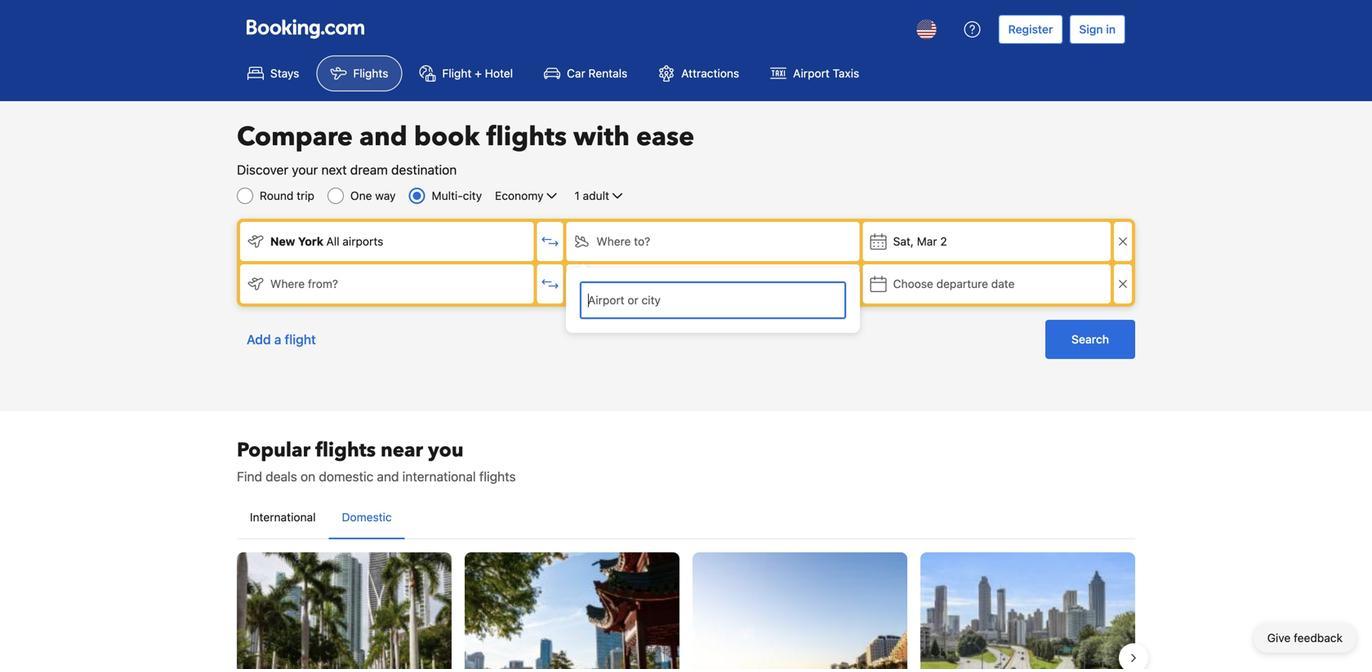 Task type: describe. For each thing, give the bounding box(es) containing it.
car rentals
[[567, 67, 628, 80]]

find
[[237, 469, 262, 485]]

give feedback
[[1268, 632, 1343, 645]]

international
[[403, 469, 476, 485]]

where to?
[[597, 235, 650, 248]]

york
[[298, 235, 324, 248]]

one
[[350, 189, 372, 203]]

add a flight
[[247, 332, 316, 348]]

with
[[574, 119, 630, 155]]

1 vertical spatial flights
[[315, 437, 376, 464]]

flight
[[285, 332, 316, 348]]

round trip
[[260, 189, 315, 203]]

your
[[292, 162, 318, 178]]

near
[[381, 437, 423, 464]]

give
[[1268, 632, 1291, 645]]

destination
[[391, 162, 457, 178]]

new york to miami image
[[237, 553, 452, 670]]

flight + hotel link
[[406, 56, 527, 91]]

round
[[260, 189, 294, 203]]

where for where from?
[[270, 277, 305, 291]]

1 adult button
[[573, 186, 627, 206]]

hotel
[[485, 67, 513, 80]]

ease
[[636, 119, 695, 155]]

add
[[247, 332, 271, 348]]

sign
[[1080, 22, 1103, 36]]

and inside popular flights near you find deals on domestic and international flights
[[377, 469, 399, 485]]

where from? button
[[240, 265, 534, 304]]

+
[[475, 67, 482, 80]]

dream
[[350, 162, 388, 178]]

sign in
[[1080, 22, 1116, 36]]

you
[[428, 437, 464, 464]]

from?
[[308, 277, 338, 291]]

feedback
[[1294, 632, 1343, 645]]

rentals
[[589, 67, 628, 80]]

Airport or city text field
[[587, 292, 840, 310]]

popular flights near you find deals on domestic and international flights
[[237, 437, 516, 485]]

choose departure date
[[893, 277, 1015, 291]]

multi-
[[432, 189, 463, 203]]

domestic
[[342, 511, 392, 524]]

give feedback button
[[1255, 624, 1356, 654]]

where to? button
[[566, 222, 860, 261]]

stays link
[[234, 56, 313, 91]]

search
[[1072, 333, 1109, 346]]

new york to orlando image
[[465, 553, 680, 670]]

flight
[[442, 67, 472, 80]]

choose departure date button
[[863, 265, 1111, 304]]

book
[[414, 119, 480, 155]]

flights link
[[317, 56, 402, 91]]

sat, mar 2
[[893, 235, 947, 248]]

where for where to?
[[597, 235, 631, 248]]

sat,
[[893, 235, 914, 248]]

discover
[[237, 162, 289, 178]]

international button
[[237, 497, 329, 539]]

new
[[270, 235, 295, 248]]

car rentals link
[[530, 56, 642, 91]]

2 vertical spatial flights
[[479, 469, 516, 485]]

2
[[941, 235, 947, 248]]

on
[[301, 469, 316, 485]]

new york all airports
[[270, 235, 383, 248]]

mar
[[917, 235, 937, 248]]



Task type: locate. For each thing, give the bounding box(es) containing it.
where left to?
[[597, 235, 631, 248]]

all
[[326, 235, 340, 248]]

where
[[597, 235, 631, 248], [270, 277, 305, 291]]

airports
[[343, 235, 383, 248]]

and down near
[[377, 469, 399, 485]]

flight + hotel
[[442, 67, 513, 80]]

new york to atlanta image
[[921, 553, 1136, 670]]

flights up domestic
[[315, 437, 376, 464]]

tab list
[[237, 497, 1136, 541]]

popular
[[237, 437, 311, 464]]

booking.com logo image
[[247, 19, 364, 39], [247, 19, 364, 39]]

compare
[[237, 119, 353, 155]]

one way
[[350, 189, 396, 203]]

and up "dream"
[[359, 119, 408, 155]]

0 horizontal spatial where
[[270, 277, 305, 291]]

way
[[375, 189, 396, 203]]

add a flight button
[[237, 320, 326, 359]]

tab list containing international
[[237, 497, 1136, 541]]

deals
[[266, 469, 297, 485]]

compare and book flights with ease discover your next dream destination
[[237, 119, 695, 178]]

1 horizontal spatial where
[[597, 235, 631, 248]]

flights up economy
[[486, 119, 567, 155]]

and
[[359, 119, 408, 155], [377, 469, 399, 485]]

1 vertical spatial and
[[377, 469, 399, 485]]

1 vertical spatial where
[[270, 277, 305, 291]]

next
[[321, 162, 347, 178]]

sat, mar 2 button
[[863, 222, 1111, 261]]

adult
[[583, 189, 609, 203]]

in
[[1106, 22, 1116, 36]]

airport taxis
[[793, 67, 860, 80]]

choose
[[893, 277, 934, 291]]

where left from?
[[270, 277, 305, 291]]

trip
[[297, 189, 315, 203]]

airport
[[793, 67, 830, 80]]

flights right international
[[479, 469, 516, 485]]

date
[[992, 277, 1015, 291]]

to?
[[634, 235, 650, 248]]

domestic
[[319, 469, 374, 485]]

domestic button
[[329, 497, 405, 539]]

sign in link
[[1070, 15, 1126, 44]]

register link
[[999, 15, 1063, 44]]

attractions
[[682, 67, 739, 80]]

car
[[567, 67, 586, 80]]

where inside the where to? dropdown button
[[597, 235, 631, 248]]

0 vertical spatial and
[[359, 119, 408, 155]]

search button
[[1046, 320, 1136, 359]]

economy
[[495, 189, 544, 203]]

departure
[[937, 277, 988, 291]]

flights
[[353, 67, 388, 80]]

flights
[[486, 119, 567, 155], [315, 437, 376, 464], [479, 469, 516, 485]]

1
[[575, 189, 580, 203]]

where from?
[[270, 277, 338, 291]]

where inside where from? popup button
[[270, 277, 305, 291]]

register
[[1009, 22, 1053, 36]]

0 vertical spatial flights
[[486, 119, 567, 155]]

new york to fort lauderdale image
[[693, 553, 908, 670]]

region
[[224, 547, 1149, 670]]

and inside the compare and book flights with ease discover your next dream destination
[[359, 119, 408, 155]]

flights inside the compare and book flights with ease discover your next dream destination
[[486, 119, 567, 155]]

airport taxis link
[[757, 56, 873, 91]]

0 vertical spatial where
[[597, 235, 631, 248]]

attractions link
[[645, 56, 753, 91]]

city
[[463, 189, 482, 203]]

a
[[274, 332, 281, 348]]

1 adult
[[575, 189, 609, 203]]

taxis
[[833, 67, 860, 80]]

international
[[250, 511, 316, 524]]

multi-city
[[432, 189, 482, 203]]

stays
[[270, 67, 299, 80]]



Task type: vqa. For each thing, say whether or not it's contained in the screenshot.
of
no



